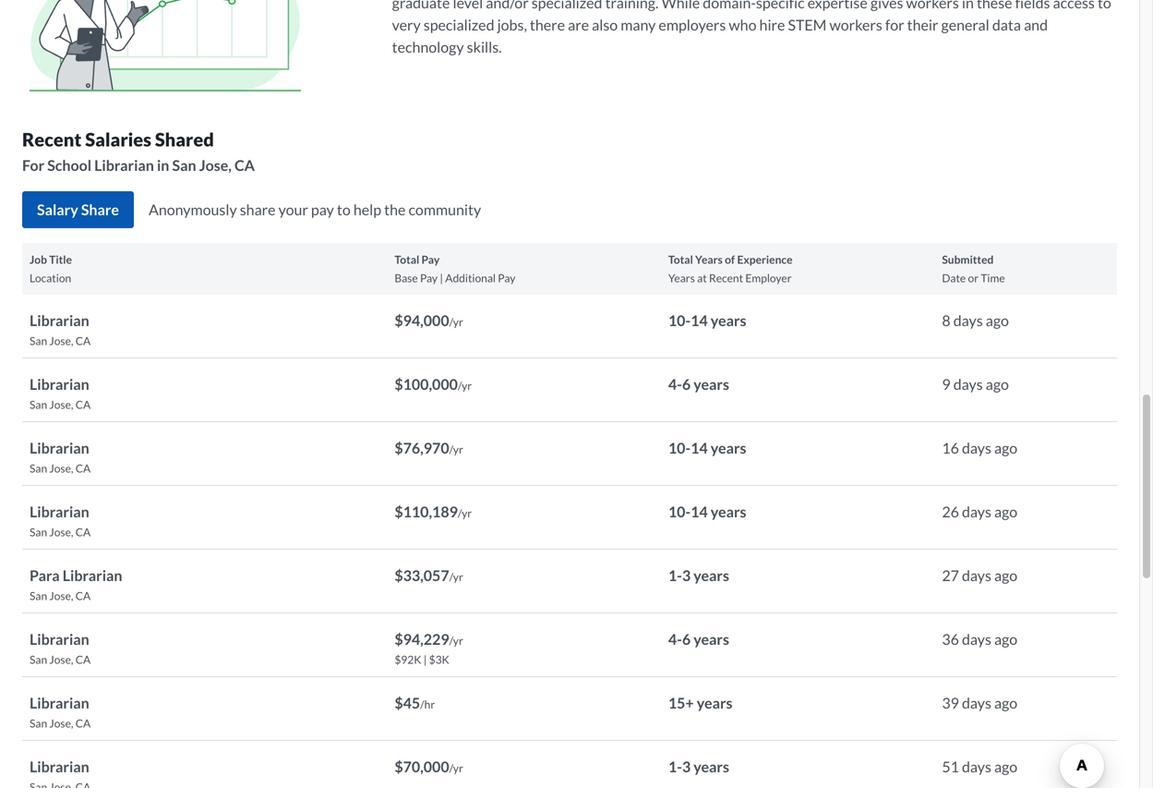 Task type: locate. For each thing, give the bounding box(es) containing it.
1 vertical spatial 4-6 years
[[669, 630, 730, 648]]

1 vertical spatial 14
[[691, 439, 708, 457]]

10-14 years
[[669, 311, 747, 329], [669, 439, 747, 457], [669, 503, 747, 521]]

| inside total pay base pay | additional pay
[[440, 271, 443, 285]]

6 for $94,229
[[683, 630, 691, 648]]

in
[[157, 156, 169, 174]]

4 librarian san jose, ca from the top
[[30, 503, 91, 539]]

1 10-14 years from the top
[[669, 311, 747, 329]]

librarian for $94,229
[[30, 630, 89, 648]]

2 3 from the top
[[683, 758, 691, 776]]

days right 36 at bottom
[[963, 630, 992, 648]]

$45
[[395, 694, 421, 712]]

1 vertical spatial 10-
[[669, 439, 691, 457]]

years left at
[[669, 271, 696, 285]]

3 10-14 years from the top
[[669, 503, 747, 521]]

total
[[395, 253, 420, 266], [669, 253, 694, 266]]

years for 51 days ago
[[694, 758, 730, 776]]

ago right 39
[[995, 694, 1018, 712]]

10-
[[669, 311, 691, 329], [669, 439, 691, 457], [669, 503, 691, 521]]

2 1-3 years from the top
[[669, 758, 730, 776]]

2 14 from the top
[[691, 439, 708, 457]]

san for $110,189
[[30, 525, 47, 539]]

librarian
[[30, 311, 89, 329], [30, 375, 89, 393], [30, 439, 89, 457], [30, 503, 89, 521], [63, 566, 122, 584], [30, 630, 89, 648], [30, 694, 89, 712], [30, 758, 89, 776]]

ca for $100,000
[[76, 398, 91, 411]]

ago for 36 days ago
[[995, 630, 1018, 648]]

1 1- from the top
[[669, 566, 683, 584]]

yr right the $70,000
[[453, 761, 464, 775]]

0 horizontal spatial total
[[395, 253, 420, 266]]

shared
[[155, 128, 214, 151]]

days for 51
[[963, 758, 992, 776]]

total years of experience years at recent employer
[[669, 253, 793, 285]]

2 4- from the top
[[669, 630, 683, 648]]

ago right 36 at bottom
[[995, 630, 1018, 648]]

jose, for $94,229
[[49, 653, 73, 666]]

yr inside $110,189 / yr
[[462, 506, 472, 520]]

1 vertical spatial 1-
[[669, 758, 683, 776]]

1 10- from the top
[[669, 311, 691, 329]]

yr inside the $70,000 / yr
[[453, 761, 464, 775]]

1 vertical spatial years
[[669, 271, 696, 285]]

2 total from the left
[[669, 253, 694, 266]]

6
[[683, 375, 691, 393], [683, 630, 691, 648]]

yr for $33,057
[[453, 570, 464, 583]]

10- for $94,000
[[669, 311, 691, 329]]

share
[[240, 200, 276, 218]]

days right 27
[[963, 566, 992, 584]]

2 vertical spatial 10-14 years
[[669, 503, 747, 521]]

ago right 16
[[995, 439, 1018, 457]]

0 vertical spatial 4-6 years
[[669, 375, 730, 393]]

years
[[711, 311, 747, 329], [694, 375, 730, 393], [711, 439, 747, 457], [711, 503, 747, 521], [694, 566, 730, 584], [694, 630, 730, 648], [697, 694, 733, 712], [694, 758, 730, 776]]

3 librarian san jose, ca from the top
[[30, 439, 91, 475]]

community
[[409, 200, 481, 218]]

yr right $94,000
[[453, 315, 464, 328]]

ago right 26
[[995, 503, 1018, 521]]

2 vertical spatial 14
[[691, 503, 708, 521]]

$33,057 / yr
[[395, 566, 464, 584]]

librarian san jose, ca for $45
[[30, 694, 91, 730]]

/ inside '$33,057 / yr'
[[450, 570, 453, 583]]

librarian for $100,000
[[30, 375, 89, 393]]

3
[[683, 566, 691, 584], [683, 758, 691, 776]]

librarian san jose, ca
[[30, 311, 91, 347], [30, 375, 91, 411], [30, 439, 91, 475], [30, 503, 91, 539], [30, 630, 91, 666], [30, 694, 91, 730]]

14 for 16
[[691, 439, 708, 457]]

2 6 from the top
[[683, 630, 691, 648]]

0 vertical spatial 10-14 years
[[669, 311, 747, 329]]

$70,000 / yr
[[395, 758, 464, 776]]

4-6 years
[[669, 375, 730, 393], [669, 630, 730, 648]]

yr for $110,189
[[462, 506, 472, 520]]

2 librarian san jose, ca from the top
[[30, 375, 91, 411]]

36
[[943, 630, 960, 648]]

/ for $70,000
[[450, 761, 453, 775]]

recent
[[22, 128, 82, 151], [710, 271, 744, 285]]

salary share link
[[22, 191, 134, 228]]

san for $45
[[30, 716, 47, 730]]

/ inside $45 / hr
[[421, 698, 425, 711]]

| for total
[[440, 271, 443, 285]]

ago right 9
[[986, 375, 1010, 393]]

1 total from the left
[[395, 253, 420, 266]]

days right 16
[[963, 439, 992, 457]]

yr inside $100,000 / yr
[[462, 379, 472, 392]]

ago down time
[[986, 311, 1010, 329]]

salary
[[37, 200, 78, 218]]

$100,000 / yr
[[395, 375, 472, 393]]

yr right $110,189
[[462, 506, 472, 520]]

$45 / hr
[[395, 694, 435, 712]]

yr for $70,000
[[453, 761, 464, 775]]

recent down of
[[710, 271, 744, 285]]

submitted date or time
[[943, 253, 1006, 285]]

of
[[725, 253, 736, 266]]

0 vertical spatial 1-3 years
[[669, 566, 730, 584]]

years
[[696, 253, 723, 266], [669, 271, 696, 285]]

|
[[440, 271, 443, 285], [424, 653, 427, 666]]

salary share
[[37, 200, 119, 218]]

1 1-3 years from the top
[[669, 566, 730, 584]]

3 for $33,057
[[683, 566, 691, 584]]

51 days ago
[[943, 758, 1018, 776]]

$3k
[[429, 653, 450, 666]]

1 vertical spatial 10-14 years
[[669, 439, 747, 457]]

1-
[[669, 566, 683, 584], [669, 758, 683, 776]]

jose, for $45
[[49, 716, 73, 730]]

ago for 8 days ago
[[986, 311, 1010, 329]]

0 vertical spatial 6
[[683, 375, 691, 393]]

10- for $76,970
[[669, 439, 691, 457]]

2 1- from the top
[[669, 758, 683, 776]]

2 10- from the top
[[669, 439, 691, 457]]

yr inside $94,229 / yr $92k | $3k
[[453, 634, 464, 647]]

14
[[691, 311, 708, 329], [691, 439, 708, 457], [691, 503, 708, 521]]

yr inside $76,970 / yr
[[453, 443, 464, 456]]

ca for $94,000
[[76, 334, 91, 347]]

0 vertical spatial 4-
[[669, 375, 683, 393]]

your
[[279, 200, 308, 218]]

1 4- from the top
[[669, 375, 683, 393]]

1- for $70,000
[[669, 758, 683, 776]]

ago for 9 days ago
[[986, 375, 1010, 393]]

4-
[[669, 375, 683, 393], [669, 630, 683, 648]]

0 vertical spatial |
[[440, 271, 443, 285]]

| inside $94,229 / yr $92k | $3k
[[424, 653, 427, 666]]

ca for $110,189
[[76, 525, 91, 539]]

/ for $100,000
[[458, 379, 462, 392]]

librarian san jose, ca for $100,000
[[30, 375, 91, 411]]

years for 16 days ago
[[711, 439, 747, 457]]

1 14 from the top
[[691, 311, 708, 329]]

total inside the "total years of experience years at recent employer"
[[669, 253, 694, 266]]

/ inside $94,000 / yr
[[450, 315, 453, 328]]

total for total pay base pay | additional pay
[[395, 253, 420, 266]]

27
[[943, 566, 960, 584]]

1 vertical spatial recent
[[710, 271, 744, 285]]

days right 9
[[954, 375, 984, 393]]

| left $3k
[[424, 653, 427, 666]]

ago for 39 days ago
[[995, 694, 1018, 712]]

total for total years of experience years at recent employer
[[669, 253, 694, 266]]

yr inside '$33,057 / yr'
[[453, 570, 464, 583]]

1 librarian san jose, ca from the top
[[30, 311, 91, 347]]

ca for $94,229
[[76, 653, 91, 666]]

at
[[698, 271, 707, 285]]

3 14 from the top
[[691, 503, 708, 521]]

days right 26
[[963, 503, 992, 521]]

days
[[954, 311, 984, 329], [954, 375, 984, 393], [963, 439, 992, 457], [963, 503, 992, 521], [963, 566, 992, 584], [963, 630, 992, 648], [963, 694, 992, 712], [963, 758, 992, 776]]

yr right $100,000
[[462, 379, 472, 392]]

pay
[[422, 253, 440, 266], [420, 271, 438, 285], [498, 271, 516, 285]]

pay
[[311, 200, 334, 218]]

1 vertical spatial 6
[[683, 630, 691, 648]]

years up at
[[696, 253, 723, 266]]

1 vertical spatial 4-
[[669, 630, 683, 648]]

yr inside $94,000 / yr
[[453, 315, 464, 328]]

/ for $110,189
[[458, 506, 462, 520]]

10- for $110,189
[[669, 503, 691, 521]]

0 horizontal spatial |
[[424, 653, 427, 666]]

1 horizontal spatial total
[[669, 253, 694, 266]]

years for 26 days ago
[[711, 503, 747, 521]]

1 vertical spatial 1-3 years
[[669, 758, 730, 776]]

san
[[172, 156, 196, 174], [30, 334, 47, 347], [30, 398, 47, 411], [30, 461, 47, 475], [30, 525, 47, 539], [30, 589, 47, 602], [30, 653, 47, 666], [30, 716, 47, 730]]

1 horizontal spatial recent
[[710, 271, 744, 285]]

jose, for $100,000
[[49, 398, 73, 411]]

0 vertical spatial 3
[[683, 566, 691, 584]]

0 horizontal spatial years
[[669, 271, 696, 285]]

5 librarian san jose, ca from the top
[[30, 630, 91, 666]]

recent up school
[[22, 128, 82, 151]]

1 4-6 years from the top
[[669, 375, 730, 393]]

ago right 51 at the bottom right of the page
[[995, 758, 1018, 776]]

$110,189
[[395, 503, 458, 521]]

days for 16
[[963, 439, 992, 457]]

yr right the $94,229 on the bottom left
[[453, 634, 464, 647]]

ago
[[986, 311, 1010, 329], [986, 375, 1010, 393], [995, 439, 1018, 457], [995, 503, 1018, 521], [995, 566, 1018, 584], [995, 630, 1018, 648], [995, 694, 1018, 712], [995, 758, 1018, 776]]

1- for $33,057
[[669, 566, 683, 584]]

years for 36 days ago
[[694, 630, 730, 648]]

14 for 8
[[691, 311, 708, 329]]

anonymously share your pay to help the community
[[149, 200, 481, 218]]

yr
[[453, 315, 464, 328], [462, 379, 472, 392], [453, 443, 464, 456], [462, 506, 472, 520], [453, 570, 464, 583], [453, 634, 464, 647], [453, 761, 464, 775]]

| for $94,229
[[424, 653, 427, 666]]

4- for $100,000
[[669, 375, 683, 393]]

9
[[943, 375, 951, 393]]

total up base
[[395, 253, 420, 266]]

jose,
[[199, 156, 232, 174], [49, 334, 73, 347], [49, 398, 73, 411], [49, 461, 73, 475], [49, 525, 73, 539], [49, 589, 73, 602], [49, 653, 73, 666], [49, 716, 73, 730]]

$100,000
[[395, 375, 458, 393]]

/ inside $94,229 / yr $92k | $3k
[[450, 634, 453, 647]]

days for 8
[[954, 311, 984, 329]]

/ inside $100,000 / yr
[[458, 379, 462, 392]]

0 vertical spatial 1-
[[669, 566, 683, 584]]

/ inside $76,970 / yr
[[450, 443, 453, 456]]

1-3 years for 27 days ago
[[669, 566, 730, 584]]

yr right $76,970
[[453, 443, 464, 456]]

/ inside the $70,000 / yr
[[450, 761, 453, 775]]

0 horizontal spatial recent
[[22, 128, 82, 151]]

yr for $94,000
[[453, 315, 464, 328]]

yr for $76,970
[[453, 443, 464, 456]]

1 vertical spatial |
[[424, 653, 427, 666]]

0 vertical spatial years
[[696, 253, 723, 266]]

2 4-6 years from the top
[[669, 630, 730, 648]]

1 vertical spatial 3
[[683, 758, 691, 776]]

0 vertical spatial recent
[[22, 128, 82, 151]]

total inside total pay base pay | additional pay
[[395, 253, 420, 266]]

/ inside $110,189 / yr
[[458, 506, 462, 520]]

1-3 years
[[669, 566, 730, 584], [669, 758, 730, 776]]

/
[[450, 315, 453, 328], [458, 379, 462, 392], [450, 443, 453, 456], [458, 506, 462, 520], [450, 570, 453, 583], [450, 634, 453, 647], [421, 698, 425, 711], [450, 761, 453, 775]]

days for 27
[[963, 566, 992, 584]]

total left of
[[669, 253, 694, 266]]

0 vertical spatial 10-
[[669, 311, 691, 329]]

2 10-14 years from the top
[[669, 439, 747, 457]]

share
[[81, 200, 119, 218]]

san inside para librarian san jose, ca
[[30, 589, 47, 602]]

0 vertical spatial 14
[[691, 311, 708, 329]]

jose, for $76,970
[[49, 461, 73, 475]]

ca
[[235, 156, 255, 174], [76, 334, 91, 347], [76, 398, 91, 411], [76, 461, 91, 475], [76, 525, 91, 539], [76, 589, 91, 602], [76, 653, 91, 666], [76, 716, 91, 730]]

ago right 27
[[995, 566, 1018, 584]]

1 6 from the top
[[683, 375, 691, 393]]

days right 39
[[963, 694, 992, 712]]

$76,970 / yr
[[395, 439, 464, 457]]

/ for $76,970
[[450, 443, 453, 456]]

10-14 years for 8 days ago
[[669, 311, 747, 329]]

$94,000
[[395, 311, 450, 329]]

days right 51 at the bottom right of the page
[[963, 758, 992, 776]]

14 for 26
[[691, 503, 708, 521]]

3 10- from the top
[[669, 503, 691, 521]]

1 horizontal spatial |
[[440, 271, 443, 285]]

6 librarian san jose, ca from the top
[[30, 694, 91, 730]]

2 vertical spatial 10-
[[669, 503, 691, 521]]

1 3 from the top
[[683, 566, 691, 584]]

| left additional
[[440, 271, 443, 285]]

days right '8'
[[954, 311, 984, 329]]

27 days ago
[[943, 566, 1018, 584]]

yr right $33,057
[[453, 570, 464, 583]]

years for 27 days ago
[[694, 566, 730, 584]]

para
[[30, 566, 60, 584]]



Task type: describe. For each thing, give the bounding box(es) containing it.
10-14 years for 16 days ago
[[669, 439, 747, 457]]

39 days ago
[[943, 694, 1018, 712]]

san for $94,229
[[30, 653, 47, 666]]

ca inside para librarian san jose, ca
[[76, 589, 91, 602]]

4-6 years for 9 days ago
[[669, 375, 730, 393]]

base
[[395, 271, 418, 285]]

8 days ago
[[943, 311, 1010, 329]]

ca for $76,970
[[76, 461, 91, 475]]

$94,229
[[395, 630, 450, 648]]

days for 26
[[963, 503, 992, 521]]

$76,970
[[395, 439, 450, 457]]

3 for $70,000
[[683, 758, 691, 776]]

jose, for $110,189
[[49, 525, 73, 539]]

librarian san jose, ca for $110,189
[[30, 503, 91, 539]]

ago for 27 days ago
[[995, 566, 1018, 584]]

librarian
[[94, 156, 154, 174]]

$94,229 / yr $92k | $3k
[[395, 630, 464, 666]]

$94,000 / yr
[[395, 311, 464, 329]]

/ for $94,000
[[450, 315, 453, 328]]

days for 36
[[963, 630, 992, 648]]

recent inside the "total years of experience years at recent employer"
[[710, 271, 744, 285]]

1 horizontal spatial years
[[696, 253, 723, 266]]

for
[[22, 156, 44, 174]]

ago for 51 days ago
[[995, 758, 1018, 776]]

or
[[969, 271, 979, 285]]

location
[[30, 271, 71, 285]]

librarian inside para librarian san jose, ca
[[63, 566, 122, 584]]

to
[[337, 200, 351, 218]]

$33,057
[[395, 566, 450, 584]]

help
[[354, 200, 382, 218]]

san for $100,000
[[30, 398, 47, 411]]

16 days ago
[[943, 439, 1018, 457]]

anonymously
[[149, 200, 237, 218]]

hr
[[425, 698, 435, 711]]

pay right additional
[[498, 271, 516, 285]]

yr for $94,229
[[453, 634, 464, 647]]

/ for $94,229
[[450, 634, 453, 647]]

years for 9 days ago
[[694, 375, 730, 393]]

jose, inside recent salaries shared for school librarian in san jose, ca
[[199, 156, 232, 174]]

librarian for $110,189
[[30, 503, 89, 521]]

9 days ago
[[943, 375, 1010, 393]]

para librarian san jose, ca
[[30, 566, 122, 602]]

10-14 years for 26 days ago
[[669, 503, 747, 521]]

years for 8 days ago
[[711, 311, 747, 329]]

4- for $94,229
[[669, 630, 683, 648]]

ago for 16 days ago
[[995, 439, 1018, 457]]

/ for $33,057
[[450, 570, 453, 583]]

recent inside recent salaries shared for school librarian in san jose, ca
[[22, 128, 82, 151]]

51
[[943, 758, 960, 776]]

16
[[943, 439, 960, 457]]

6 for $100,000
[[683, 375, 691, 393]]

the
[[384, 200, 406, 218]]

librarian for $76,970
[[30, 439, 89, 457]]

$70,000
[[395, 758, 450, 776]]

pay right base
[[420, 271, 438, 285]]

jose, for $94,000
[[49, 334, 73, 347]]

pay down community
[[422, 253, 440, 266]]

school
[[47, 156, 91, 174]]

date
[[943, 271, 967, 285]]

san inside recent salaries shared for school librarian in san jose, ca
[[172, 156, 196, 174]]

days for 9
[[954, 375, 984, 393]]

ca for $45
[[76, 716, 91, 730]]

ago for 26 days ago
[[995, 503, 1018, 521]]

san for $76,970
[[30, 461, 47, 475]]

time
[[981, 271, 1006, 285]]

librarian for $94,000
[[30, 311, 89, 329]]

jose, inside para librarian san jose, ca
[[49, 589, 73, 602]]

$110,189 / yr
[[395, 503, 472, 521]]

15+ years
[[669, 694, 733, 712]]

librarian san jose, ca for $76,970
[[30, 439, 91, 475]]

librarian san jose, ca for $94,000
[[30, 311, 91, 347]]

submitted
[[943, 253, 994, 266]]

employer
[[746, 271, 792, 285]]

$92k
[[395, 653, 422, 666]]

yr for $100,000
[[462, 379, 472, 392]]

recent salaries shared for school librarian in san jose, ca
[[22, 128, 255, 174]]

librarian for $45
[[30, 694, 89, 712]]

total pay base pay | additional pay
[[395, 253, 516, 285]]

salaries
[[85, 128, 151, 151]]

8
[[943, 311, 951, 329]]

36 days ago
[[943, 630, 1018, 648]]

15+
[[669, 694, 694, 712]]

/ for $45
[[421, 698, 425, 711]]

26
[[943, 503, 960, 521]]

days for 39
[[963, 694, 992, 712]]

additional
[[446, 271, 496, 285]]

26 days ago
[[943, 503, 1018, 521]]

experience
[[738, 253, 793, 266]]

1-3 years for 51 days ago
[[669, 758, 730, 776]]

4-6 years for 36 days ago
[[669, 630, 730, 648]]

san for $94,000
[[30, 334, 47, 347]]

ca inside recent salaries shared for school librarian in san jose, ca
[[235, 156, 255, 174]]

title
[[49, 253, 72, 266]]

39
[[943, 694, 960, 712]]

job
[[30, 253, 47, 266]]

job title location
[[30, 253, 72, 285]]



Task type: vqa. For each thing, say whether or not it's contained in the screenshot.
A in The Work-Life Bowl A bowl for professionals from any industry to come together and discuss the day-to-day happenings of work-life.
no



